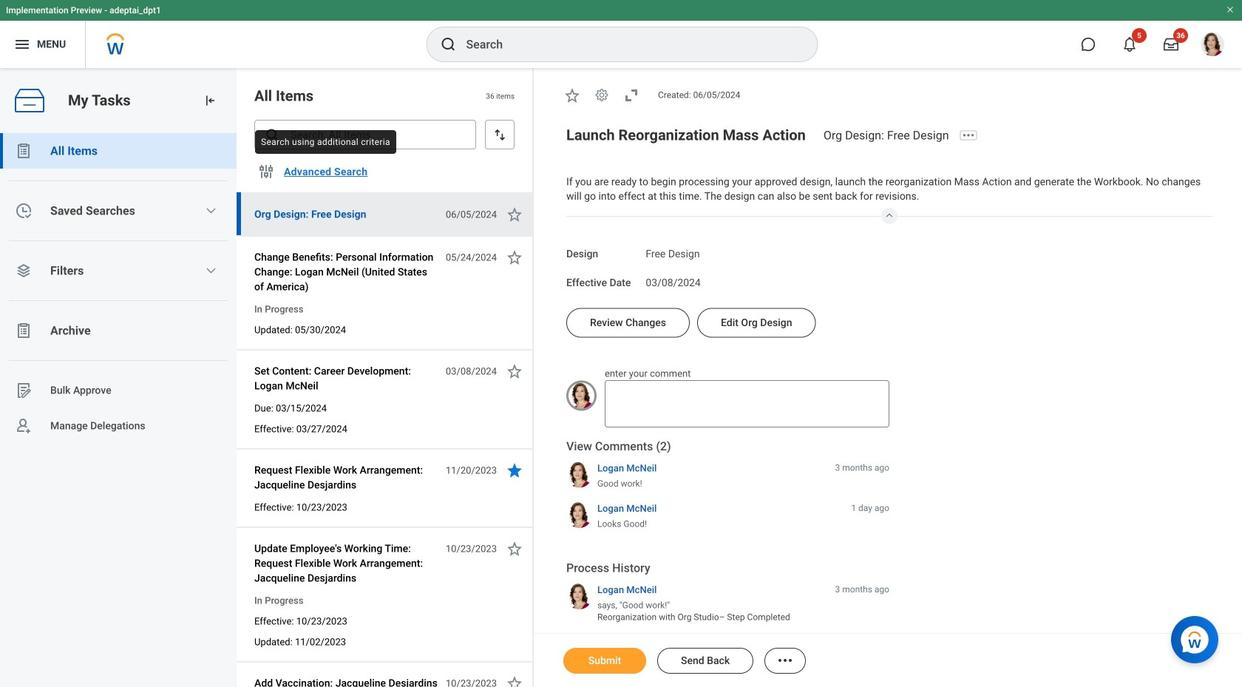 Task type: vqa. For each thing, say whether or not it's contained in the screenshot.
Process History "region" in the bottom of the page
yes



Task type: describe. For each thing, give the bounding box(es) containing it.
gear image
[[595, 88, 609, 102]]

2 vertical spatial star image
[[506, 674, 524, 687]]

justify image
[[13, 35, 31, 53]]

profile logan mcneil image
[[1201, 33, 1225, 59]]

configure image
[[257, 163, 275, 180]]

related actions image
[[777, 651, 794, 669]]

clipboard image
[[15, 322, 33, 339]]

user plus image
[[15, 417, 33, 435]]

2 star image from the top
[[506, 248, 524, 266]]

1 star image from the top
[[506, 206, 524, 223]]

Search Workday  search field
[[466, 28, 787, 61]]

sort image
[[493, 127, 507, 142]]

chevron down image for perspective image
[[205, 265, 217, 277]]

item list element
[[237, 68, 534, 687]]

search image
[[440, 35, 457, 53]]

inbox large image
[[1164, 37, 1179, 52]]

transformation import image
[[203, 93, 217, 108]]

employee's photo (logan mcneil) image
[[566, 381, 597, 411]]

close environment banner image
[[1226, 5, 1235, 14]]

search image
[[265, 127, 280, 142]]

1 vertical spatial star image
[[506, 362, 524, 380]]

free design element
[[646, 245, 700, 260]]

clipboard image
[[15, 142, 33, 160]]



Task type: locate. For each thing, give the bounding box(es) containing it.
3 star image from the top
[[506, 461, 524, 479]]

list
[[0, 133, 237, 444]]

4 star image from the top
[[506, 540, 524, 558]]

clock check image
[[15, 202, 33, 220]]

star image
[[564, 86, 581, 104], [506, 362, 524, 380], [506, 674, 524, 687]]

2 chevron down image from the top
[[205, 265, 217, 277]]

1 chevron down image from the top
[[205, 205, 217, 217]]

0 vertical spatial chevron down image
[[205, 205, 217, 217]]

action bar region
[[534, 633, 1242, 687]]

notifications large image
[[1123, 37, 1137, 52]]

rename image
[[15, 382, 33, 399]]

banner
[[0, 0, 1242, 68]]

perspective image
[[15, 262, 33, 280]]

star image
[[506, 206, 524, 223], [506, 248, 524, 266], [506, 461, 524, 479], [506, 540, 524, 558]]

1 vertical spatial chevron down image
[[205, 265, 217, 277]]

0 vertical spatial star image
[[564, 86, 581, 104]]

chevron down image for clock check 'icon'
[[205, 205, 217, 217]]

tooltip
[[252, 127, 399, 157]]

org design: free design element
[[824, 128, 958, 142]]

fullscreen image
[[623, 86, 640, 104]]

chevron down image
[[205, 205, 217, 217], [205, 265, 217, 277]]

chevron up image
[[881, 208, 899, 220]]

None text field
[[605, 380, 890, 427]]

process history region
[[566, 560, 890, 687]]



